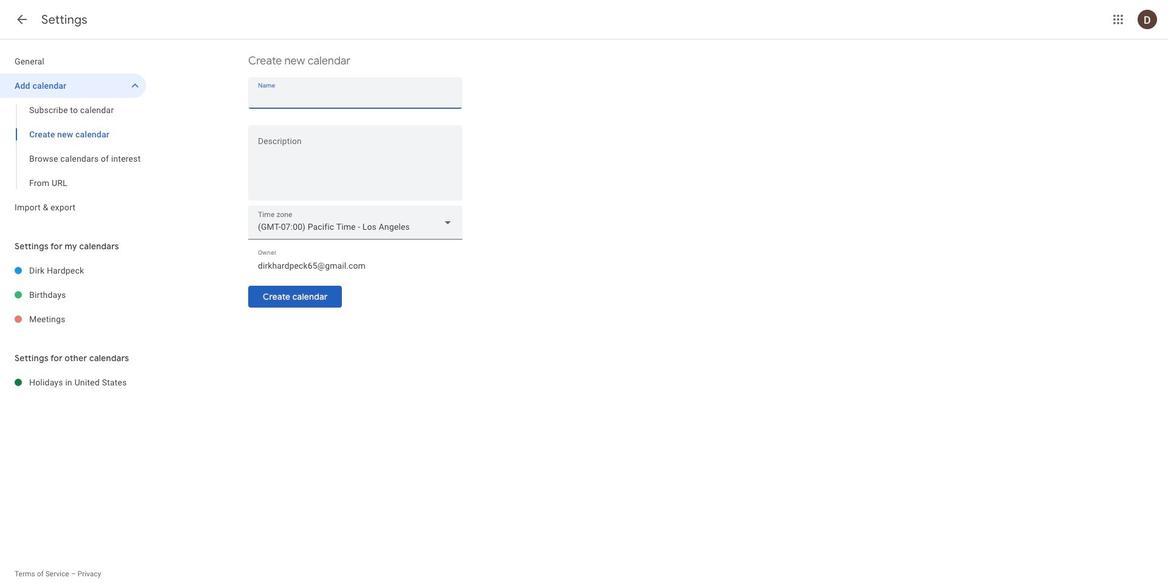 Task type: describe. For each thing, give the bounding box(es) containing it.
holidays in united states tree item
[[0, 371, 146, 395]]

1 tree from the top
[[0, 49, 146, 220]]

meetings tree item
[[0, 307, 146, 332]]

add calendar tree item
[[0, 74, 146, 98]]

2 tree from the top
[[0, 259, 146, 332]]



Task type: locate. For each thing, give the bounding box(es) containing it.
go back image
[[15, 12, 29, 27]]

tree
[[0, 49, 146, 220], [0, 259, 146, 332]]

dirk hardpeck tree item
[[0, 259, 146, 283]]

group
[[0, 98, 146, 195]]

birthdays tree item
[[0, 283, 146, 307]]

None field
[[248, 206, 463, 240]]

None text field
[[258, 90, 453, 107], [258, 257, 453, 274], [258, 90, 453, 107], [258, 257, 453, 274]]

None text field
[[248, 139, 463, 198]]

0 vertical spatial tree
[[0, 49, 146, 220]]

heading
[[41, 12, 88, 27]]

1 vertical spatial tree
[[0, 259, 146, 332]]



Task type: vqa. For each thing, say whether or not it's contained in the screenshot.
the Add calendar tree item
yes



